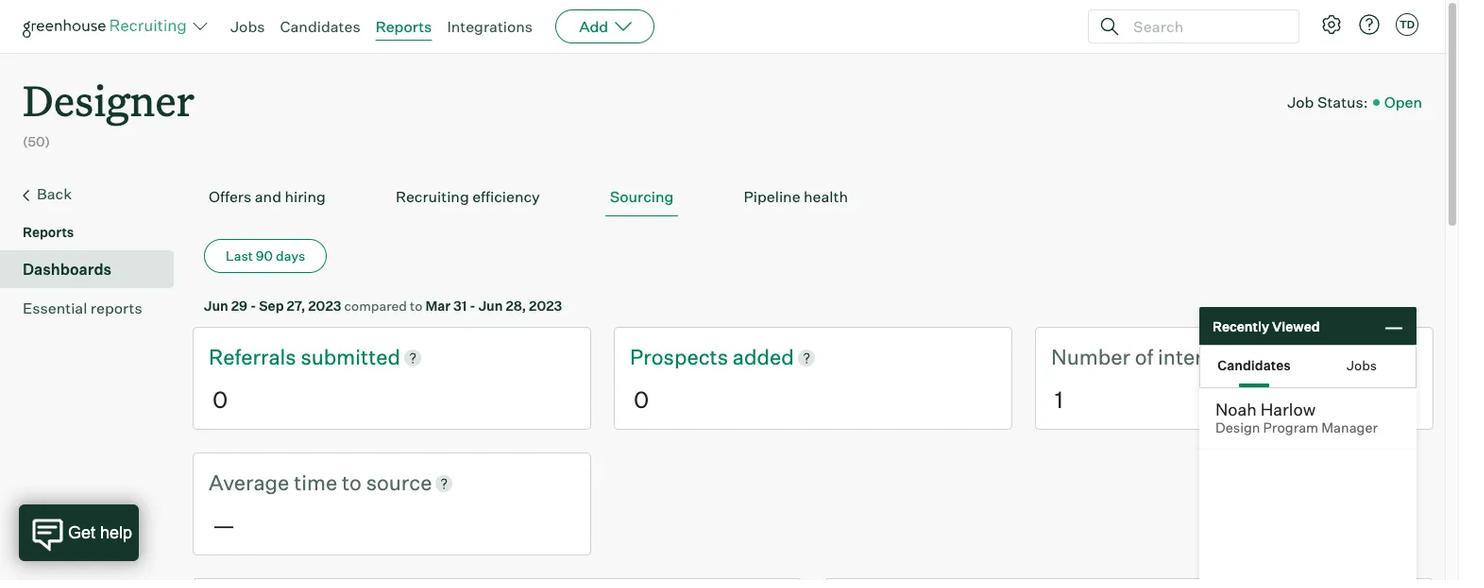 Task type: describe. For each thing, give the bounding box(es) containing it.
applications
[[1237, 344, 1356, 370]]

offers and hiring button
[[204, 178, 331, 216]]

added
[[733, 344, 794, 370]]

integrations
[[447, 17, 533, 36]]

add button
[[556, 9, 655, 43]]

tab list containing offers and hiring
[[204, 178, 1423, 216]]

designer (50)
[[23, 72, 195, 149]]

and
[[255, 187, 281, 206]]

noah harlow design program manager
[[1216, 399, 1378, 436]]

submitted
[[301, 344, 401, 370]]

2 jun from the left
[[479, 298, 503, 314]]

design
[[1216, 419, 1261, 436]]

0 for prospects
[[634, 385, 649, 414]]

last 90 days
[[226, 248, 305, 264]]

job status:
[[1288, 92, 1368, 111]]

pipeline
[[744, 187, 801, 206]]

efficiency
[[472, 187, 540, 206]]

harlow
[[1261, 399, 1316, 419]]

open
[[1385, 92, 1423, 111]]

0 horizontal spatial reports
[[23, 224, 74, 240]]

job
[[1288, 92, 1314, 111]]

(50)
[[23, 133, 50, 149]]

configure image
[[1321, 13, 1343, 36]]

recruiting efficiency button
[[391, 178, 545, 216]]

pipeline health
[[744, 187, 848, 206]]

average
[[209, 469, 289, 495]]

0 vertical spatial to
[[410, 298, 423, 314]]

referrals link
[[209, 343, 301, 372]]

—
[[213, 511, 235, 539]]

integrations link
[[447, 17, 533, 36]]

designer
[[23, 72, 195, 128]]

last
[[226, 248, 253, 264]]

2 - from the left
[[470, 298, 476, 314]]

0 vertical spatial candidates
[[280, 17, 361, 36]]

0 for referrals
[[213, 385, 228, 414]]

hiring
[[285, 187, 326, 206]]

prospects link
[[630, 343, 733, 372]]

0 vertical spatial reports
[[376, 17, 432, 36]]

dashboards
[[23, 260, 112, 279]]

manager
[[1322, 419, 1378, 436]]

average time to
[[209, 469, 366, 495]]

pipeline health button
[[739, 178, 853, 216]]

1
[[1055, 385, 1063, 414]]

candidates link
[[280, 17, 361, 36]]

1 2023 from the left
[[308, 298, 341, 314]]

recruiting efficiency
[[396, 187, 540, 206]]

1 jun from the left
[[204, 298, 228, 314]]

add
[[579, 17, 609, 36]]

Search text field
[[1129, 13, 1282, 40]]

number of internal
[[1051, 344, 1237, 370]]

mar
[[425, 298, 451, 314]]

last 90 days button
[[204, 239, 327, 273]]

27,
[[287, 298, 305, 314]]



Task type: locate. For each thing, give the bounding box(es) containing it.
1 vertical spatial to
[[342, 469, 362, 495]]

31
[[453, 298, 467, 314]]

28,
[[506, 298, 526, 314]]

essential reports link
[[23, 297, 166, 319]]

1 vertical spatial candidates
[[1218, 357, 1291, 373]]

1 horizontal spatial reports
[[376, 17, 432, 36]]

0 down referrals link
[[213, 385, 228, 414]]

90
[[256, 248, 273, 264]]

1 0 from the left
[[213, 385, 228, 414]]

1 horizontal spatial to
[[410, 298, 423, 314]]

0 horizontal spatial jun
[[204, 298, 228, 314]]

2023 right 27,
[[308, 298, 341, 314]]

dashboards link
[[23, 258, 166, 281]]

to right time
[[342, 469, 362, 495]]

source
[[366, 469, 432, 495]]

1 horizontal spatial -
[[470, 298, 476, 314]]

program
[[1263, 419, 1319, 436]]

jobs
[[230, 17, 265, 36]]

jun
[[204, 298, 228, 314], [479, 298, 503, 314]]

days
[[276, 248, 305, 264]]

back link
[[23, 182, 166, 207]]

1 vertical spatial reports
[[23, 224, 74, 240]]

compared
[[344, 298, 407, 314]]

candidates
[[280, 17, 361, 36], [1218, 357, 1291, 373]]

candidates down the recently viewed
[[1218, 357, 1291, 373]]

jun left 28,
[[479, 298, 503, 314]]

reports
[[376, 17, 432, 36], [23, 224, 74, 240]]

submitted link
[[301, 343, 401, 372]]

offers
[[209, 187, 252, 206]]

essential
[[23, 299, 87, 318]]

2 2023 from the left
[[529, 298, 562, 314]]

referrals
[[209, 344, 301, 370]]

2 0 from the left
[[634, 385, 649, 414]]

added link
[[733, 343, 794, 372]]

0
[[213, 385, 228, 414], [634, 385, 649, 414]]

prospects
[[630, 344, 733, 370]]

greenhouse recruiting image
[[23, 15, 193, 38]]

sourcing button
[[605, 178, 679, 216]]

reports down the back
[[23, 224, 74, 240]]

designer link
[[23, 53, 195, 131]]

viewed
[[1272, 318, 1320, 334]]

0 down prospects 'link'
[[634, 385, 649, 414]]

recently
[[1213, 318, 1270, 334]]

time
[[294, 469, 337, 495]]

td
[[1400, 18, 1415, 31]]

- right 31 at left
[[470, 298, 476, 314]]

0 horizontal spatial 2023
[[308, 298, 341, 314]]

number
[[1051, 344, 1131, 370]]

sourcing
[[610, 187, 674, 206]]

reports
[[90, 299, 142, 318]]

0 horizontal spatial candidates
[[280, 17, 361, 36]]

noah
[[1216, 399, 1257, 419]]

recently viewed
[[1213, 318, 1320, 334]]

2023 right 28,
[[529, 298, 562, 314]]

to
[[410, 298, 423, 314], [342, 469, 362, 495]]

0 horizontal spatial 0
[[213, 385, 228, 414]]

jobs link
[[230, 17, 265, 36]]

0 horizontal spatial to
[[342, 469, 362, 495]]

essential reports
[[23, 299, 142, 318]]

-
[[250, 298, 256, 314], [470, 298, 476, 314]]

tab list
[[204, 178, 1423, 216]]

1 horizontal spatial 0
[[634, 385, 649, 414]]

sep
[[259, 298, 284, 314]]

1 horizontal spatial candidates
[[1218, 357, 1291, 373]]

jun 29 - sep 27, 2023 compared to mar 31 - jun 28, 2023
[[204, 298, 562, 314]]

recruiting
[[396, 187, 469, 206]]

1 - from the left
[[250, 298, 256, 314]]

status:
[[1318, 92, 1368, 111]]

0 horizontal spatial -
[[250, 298, 256, 314]]

offers and hiring
[[209, 187, 326, 206]]

- right the 29 in the left of the page
[[250, 298, 256, 314]]

internal
[[1158, 344, 1233, 370]]

td button
[[1392, 9, 1423, 40]]

1 horizontal spatial 2023
[[529, 298, 562, 314]]

to left mar
[[410, 298, 423, 314]]

jun left the 29 in the left of the page
[[204, 298, 228, 314]]

2023
[[308, 298, 341, 314], [529, 298, 562, 314]]

29
[[231, 298, 248, 314]]

of
[[1135, 344, 1154, 370]]

td button
[[1396, 13, 1419, 36]]

reports link
[[376, 17, 432, 36]]

1 horizontal spatial jun
[[479, 298, 503, 314]]

back
[[37, 184, 72, 203]]

health
[[804, 187, 848, 206]]

reports right candidates link
[[376, 17, 432, 36]]

candidates right jobs
[[280, 17, 361, 36]]



Task type: vqa. For each thing, say whether or not it's contained in the screenshot.
AVERAGE
yes



